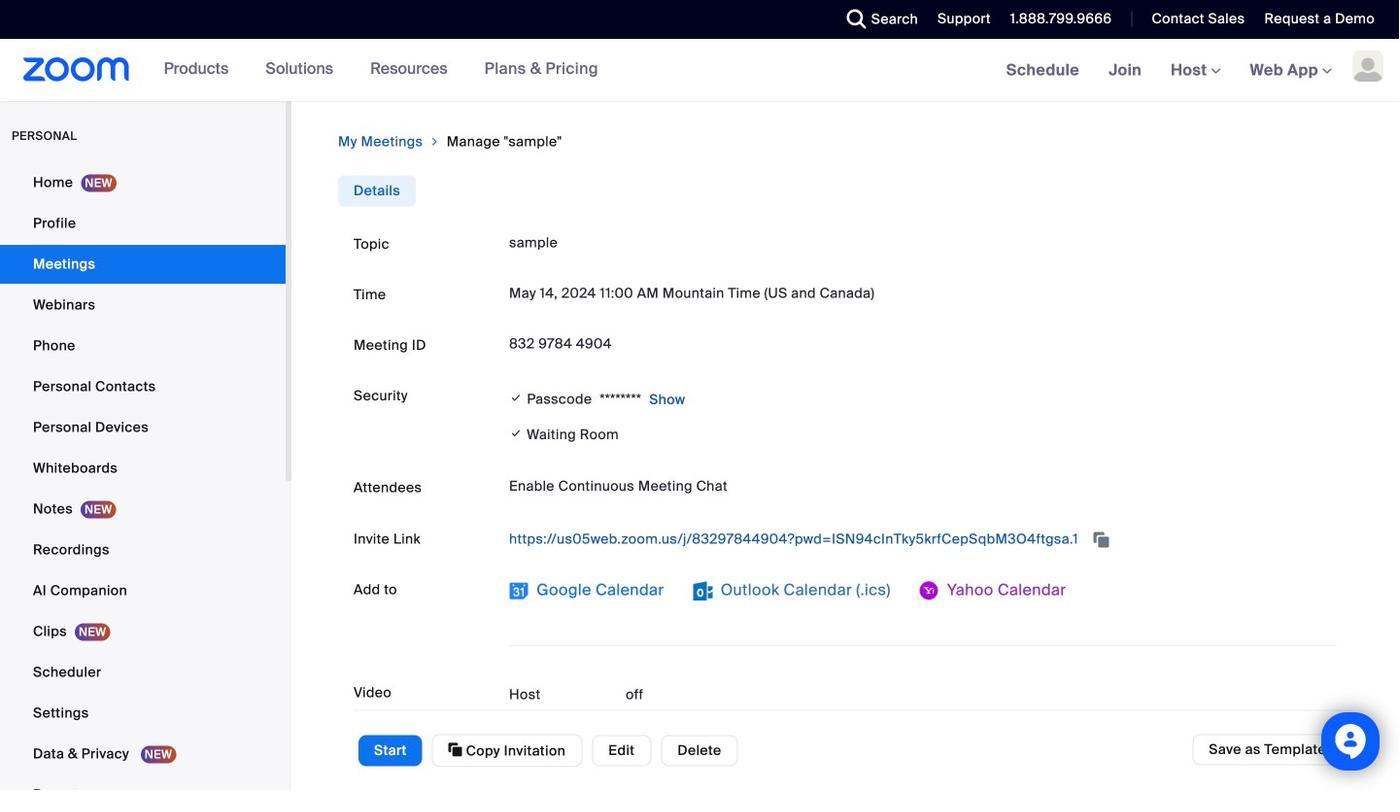Task type: vqa. For each thing, say whether or not it's contained in the screenshot.
year to the right
no



Task type: describe. For each thing, give the bounding box(es) containing it.
copy image
[[449, 741, 463, 759]]

add to yahoo calendar image
[[920, 581, 940, 601]]

add to outlook calendar (.ics) image
[[694, 581, 713, 601]]

2 checked image from the top
[[509, 423, 523, 444]]

profile picture image
[[1353, 51, 1384, 82]]

add to google calendar image
[[509, 581, 529, 601]]



Task type: locate. For each thing, give the bounding box(es) containing it.
zoom logo image
[[23, 57, 130, 82]]

banner
[[0, 39, 1400, 103]]

right image
[[429, 132, 441, 152]]

1 checked image from the top
[[509, 388, 523, 408]]

checked image
[[509, 388, 523, 408], [509, 423, 523, 444]]

personal menu menu
[[0, 163, 286, 790]]

tab
[[338, 175, 416, 207]]

1 vertical spatial checked image
[[509, 423, 523, 444]]

0 vertical spatial checked image
[[509, 388, 523, 408]]

manage sample navigation
[[338, 132, 1353, 152]]

application
[[509, 524, 1338, 555]]

product information navigation
[[130, 39, 613, 101]]

meetings navigation
[[992, 39, 1400, 103]]

manage my meeting tab control tab list
[[338, 175, 416, 207]]



